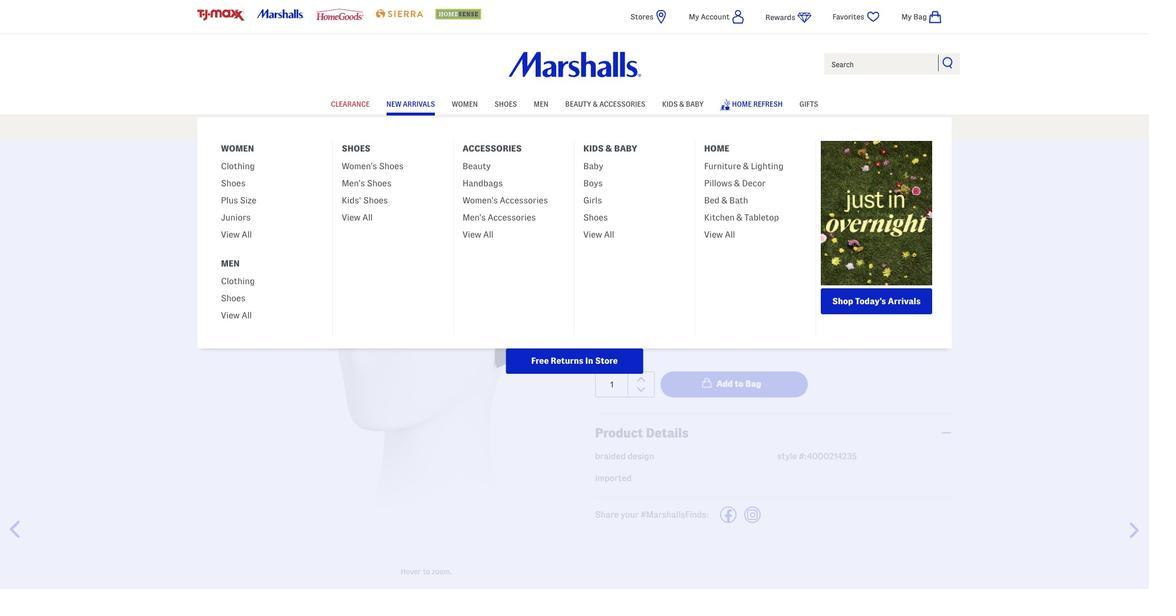 Task type: vqa. For each thing, say whether or not it's contained in the screenshot.
'MERINO WOOL BLEND HARMAN STRIPED CREW NECK SWEATER' image at left the 'At'
no



Task type: locate. For each thing, give the bounding box(es) containing it.
pillows & decor link
[[705, 173, 766, 190]]

1 horizontal spatial kids
[[663, 100, 678, 108]]

beauty inside madewell main content
[[198, 148, 223, 156]]

2 vertical spatial baby
[[584, 162, 604, 171]]

bag
[[914, 12, 927, 21]]

returns
[[551, 356, 584, 366]]

0 horizontal spatial baby
[[584, 162, 604, 171]]

women
[[452, 100, 478, 108], [221, 144, 254, 153]]

home inside new arrivals menu
[[705, 144, 730, 153]]

home refresh link
[[720, 93, 783, 114]]

women's accessories link
[[285, 147, 361, 157], [463, 190, 548, 208]]

home group containing beauty
[[454, 156, 574, 249]]

& inside madewell main content
[[225, 148, 231, 156]]

0 horizontal spatial kids
[[584, 144, 604, 153]]

1 vertical spatial home
[[705, 144, 730, 153]]

1 vertical spatial baby
[[615, 144, 638, 153]]

furniture
[[705, 162, 742, 171]]

my for my account
[[689, 12, 700, 21]]

women's accessories link left /
[[285, 147, 361, 157]]

my account
[[689, 12, 730, 21]]

0 vertical spatial women's
[[285, 148, 317, 156]]

today's arrivals image
[[821, 141, 933, 285]]

braided design
[[596, 452, 655, 461]]

home up furniture
[[705, 144, 730, 153]]

beauty & accessories inside madewell main content
[[198, 148, 275, 156]]

2 horizontal spatial baby
[[686, 100, 704, 108]]

furniture & lighting
[[705, 162, 784, 171]]

women's for women's accessories / hair accessories
[[285, 148, 317, 156]]

kids'
[[342, 196, 362, 205]]

0 vertical spatial beauty & accessories link
[[566, 94, 646, 112]]

share your #marshallsfinds:
[[596, 510, 710, 520]]

& for kids & baby link
[[680, 100, 685, 108]]

1 vertical spatial men
[[221, 259, 240, 268]]

homegoods.com image
[[317, 9, 364, 20]]

share
[[596, 510, 619, 520]]

0 vertical spatial clothing
[[221, 162, 255, 171]]

2 clothing link from the top
[[221, 271, 255, 288]]

my bag
[[902, 12, 927, 21]]

baby
[[686, 100, 704, 108], [615, 144, 638, 153], [584, 162, 604, 171]]

beauty & accessories up "plus size" link
[[198, 148, 275, 156]]

hover to zoom.
[[401, 567, 453, 575]]

beauty & accessories
[[566, 100, 646, 108], [198, 148, 275, 156]]

hover
[[401, 567, 421, 575]]

1 vertical spatial kids & baby
[[584, 144, 638, 153]]

clothing for women
[[221, 162, 255, 171]]

1 vertical spatial women
[[221, 144, 254, 153]]

men's down handbags
[[463, 213, 486, 222]]

plus size link
[[221, 190, 257, 208]]

free returns in store link
[[506, 348, 644, 374]]

bed & bath
[[705, 196, 749, 205]]

pillows & decor
[[705, 179, 766, 188]]

view all for shoes
[[584, 230, 615, 239]]

beauty inside new arrivals menu
[[463, 162, 491, 171]]

women's
[[285, 148, 317, 156], [342, 162, 377, 171], [463, 196, 498, 205]]

clothing link for women
[[221, 156, 255, 173]]

your
[[621, 510, 639, 520]]

women's for women's accessories
[[463, 196, 498, 205]]

0 vertical spatial home
[[732, 100, 752, 108]]

baby left home refresh link
[[686, 100, 704, 108]]

banner
[[0, 0, 1150, 374]]

men's inside men's accessories link
[[463, 213, 486, 222]]

0 vertical spatial beauty
[[566, 100, 592, 108]]

men's accessories link
[[463, 208, 536, 225]]

baby link
[[584, 156, 604, 173]]

beauty link
[[463, 156, 491, 173]]

beauty & accessories down marshalls home image
[[566, 100, 646, 108]]

clothing
[[221, 162, 255, 171], [221, 277, 255, 286]]

kids & baby
[[663, 100, 704, 108], [584, 144, 638, 153]]

Search text field
[[824, 52, 962, 75]]

0 vertical spatial men's
[[342, 179, 365, 188]]

0 horizontal spatial men
[[221, 259, 240, 268]]

men down marshalls home image
[[534, 100, 549, 108]]

men's shoes link
[[342, 173, 392, 190]]

0 vertical spatial women
[[452, 100, 478, 108]]

new
[[387, 100, 402, 108]]

1 vertical spatial men's
[[463, 213, 486, 222]]

kids inside kids & baby link
[[663, 100, 678, 108]]

arrivals
[[403, 100, 435, 108], [888, 296, 921, 306]]

boys link
[[584, 173, 603, 190]]

0 horizontal spatial women's
[[285, 148, 317, 156]]

women's shoes
[[342, 162, 404, 171]]

home group for men
[[212, 271, 333, 330]]

1 horizontal spatial home
[[732, 100, 752, 108]]

madewell main content
[[0, 140, 1150, 589]]

0 vertical spatial arrivals
[[403, 100, 435, 108]]

& inside bed & bath link
[[722, 196, 728, 205]]

decor
[[742, 179, 766, 188]]

banner containing women
[[0, 0, 1150, 374]]

men's inside men's shoes link
[[342, 179, 365, 188]]

& inside kitchen & tabletop link
[[737, 213, 743, 222]]

all for juniors
[[242, 230, 252, 239]]

home group containing baby
[[575, 156, 695, 249]]

0 vertical spatial beauty & accessories
[[566, 100, 646, 108]]

beauty for rightmost beauty & accessories "link"
[[566, 100, 592, 108]]

clearance
[[331, 100, 370, 108]]

1 horizontal spatial men's
[[463, 213, 486, 222]]

beauty & accessories link inside madewell main content
[[198, 147, 275, 157]]

1 vertical spatial kids
[[584, 144, 604, 153]]

women up "plus size" link
[[221, 144, 254, 153]]

pillows
[[705, 179, 733, 188]]

women's accessories link up men's accessories at the top left
[[463, 190, 548, 208]]

1 horizontal spatial men
[[534, 100, 549, 108]]

menu bar containing women
[[198, 93, 952, 374]]

boys
[[584, 179, 603, 188]]

beauty & accessories link up "plus size" link
[[198, 147, 275, 157]]

1 horizontal spatial women's
[[342, 162, 377, 171]]

beauty up the handbags "link"
[[463, 162, 491, 171]]

1 horizontal spatial baby
[[615, 144, 638, 153]]

1 horizontal spatial arrivals
[[888, 296, 921, 306]]

& inside furniture & lighting link
[[744, 162, 749, 171]]

view
[[342, 213, 361, 222], [221, 230, 240, 239], [463, 230, 482, 239], [584, 230, 602, 239], [705, 230, 723, 239], [221, 311, 240, 320]]

2 horizontal spatial women's
[[463, 196, 498, 205]]

1 horizontal spatial kids & baby
[[663, 100, 704, 108]]

menu bar inside 'banner'
[[198, 93, 952, 374]]

1 vertical spatial arrivals
[[888, 296, 921, 306]]

0 horizontal spatial beauty & accessories link
[[198, 147, 275, 157]]

0 horizontal spatial arrivals
[[403, 100, 435, 108]]

1 vertical spatial beauty & accessories
[[198, 148, 275, 156]]

plus
[[221, 196, 238, 205]]

0 horizontal spatial home
[[705, 144, 730, 153]]

home group for shoes
[[333, 156, 453, 232]]

0 vertical spatial kids & baby
[[663, 100, 704, 108]]

1 clothing link from the top
[[221, 156, 255, 173]]

0 horizontal spatial beauty
[[198, 148, 223, 156]]

women's for women's shoes
[[342, 162, 377, 171]]

0 horizontal spatial men's
[[342, 179, 365, 188]]

1 clothing from the top
[[221, 162, 255, 171]]

None submit
[[943, 57, 955, 68], [661, 371, 808, 397], [943, 57, 955, 68], [661, 371, 808, 397]]

0 vertical spatial clothing link
[[221, 156, 255, 173]]

men down "juniors"
[[221, 259, 240, 268]]

baby up madewell at top right
[[615, 144, 638, 153]]

women right new arrivals
[[452, 100, 478, 108]]

1 horizontal spatial my
[[902, 12, 912, 21]]

zoom.
[[432, 567, 453, 575]]

0 horizontal spatial beauty & accessories
[[198, 148, 275, 156]]

my left the bag
[[902, 12, 912, 21]]

my left account
[[689, 12, 700, 21]]

1 vertical spatial women's
[[342, 162, 377, 171]]

women's accessories
[[463, 196, 548, 205]]

style
[[778, 452, 797, 461]]

kids & baby link
[[663, 94, 704, 112]]

men's up kids'
[[342, 179, 365, 188]]

1 horizontal spatial women
[[452, 100, 478, 108]]

1 vertical spatial clothing
[[221, 277, 255, 286]]

women link
[[452, 94, 478, 112]]

kids
[[663, 100, 678, 108], [584, 144, 604, 153]]

2 my from the left
[[902, 12, 912, 21]]

all for shoes
[[604, 230, 615, 239]]

men's accessories
[[463, 213, 536, 222]]

women's inside madewell main content
[[285, 148, 317, 156]]

tjmaxx.com image
[[198, 9, 245, 21]]

0 vertical spatial kids
[[663, 100, 678, 108]]

beauty right the men link
[[566, 100, 592, 108]]

bath
[[730, 196, 749, 205]]

1 horizontal spatial beauty
[[463, 162, 491, 171]]

2 horizontal spatial beauty
[[566, 100, 592, 108]]

menu bar
[[198, 93, 952, 374]]

1 my from the left
[[689, 12, 700, 21]]

2 vertical spatial women's
[[463, 196, 498, 205]]

1 vertical spatial clothing link
[[221, 271, 255, 288]]

home group containing women's shoes
[[333, 156, 453, 232]]

arrivals right today's
[[888, 296, 921, 306]]

1 vertical spatial women's accessories link
[[463, 190, 548, 208]]

home group for kids & baby
[[575, 156, 695, 249]]

beauty & accessories link down marshalls home image
[[566, 94, 646, 112]]

1 vertical spatial beauty
[[198, 148, 223, 156]]

& inside pillows & decor link
[[735, 179, 740, 188]]

my
[[689, 12, 700, 21], [902, 12, 912, 21]]

kitchen
[[705, 213, 735, 222]]

&
[[593, 100, 598, 108], [680, 100, 685, 108], [606, 144, 613, 153], [225, 148, 231, 156], [744, 162, 749, 171], [735, 179, 740, 188], [722, 196, 728, 205], [737, 213, 743, 222]]

view all
[[342, 213, 373, 222], [221, 230, 252, 239], [463, 230, 494, 239], [584, 230, 615, 239], [705, 230, 736, 239], [221, 311, 252, 320]]

arrivals right the 'new'
[[403, 100, 435, 108]]

& for rightmost beauty & accessories "link"
[[593, 100, 598, 108]]

plus image
[[942, 432, 952, 433]]

0 vertical spatial women's accessories link
[[285, 147, 361, 157]]

0 vertical spatial baby
[[686, 100, 704, 108]]

0 horizontal spatial women
[[221, 144, 254, 153]]

juniors
[[221, 213, 251, 222]]

women's accessories link inside madewell main content
[[285, 147, 361, 157]]

girls link
[[584, 190, 602, 208]]

& for bed & bath link
[[722, 196, 728, 205]]

gifts
[[800, 100, 819, 108]]

baby up boys "link"
[[584, 162, 604, 171]]

0 horizontal spatial women's accessories link
[[285, 147, 361, 157]]

beauty
[[566, 100, 592, 108], [198, 148, 223, 156], [463, 162, 491, 171]]

all
[[363, 213, 373, 222], [242, 230, 252, 239], [484, 230, 494, 239], [604, 230, 615, 239], [725, 230, 736, 239], [242, 311, 252, 320]]

style #:4000214235
[[778, 452, 857, 461]]

home group containing furniture & lighting
[[696, 156, 816, 249]]

#marshallsfinds:
[[641, 510, 710, 520]]

2 vertical spatial beauty
[[463, 162, 491, 171]]

0 horizontal spatial kids & baby
[[584, 144, 638, 153]]

men's
[[342, 179, 365, 188], [463, 213, 486, 222]]

home group for women
[[212, 156, 333, 249]]

2 clothing from the top
[[221, 277, 255, 286]]

my bag link
[[902, 9, 952, 24]]

home left refresh
[[732, 100, 752, 108]]

0 horizontal spatial my
[[689, 12, 700, 21]]

home group
[[212, 156, 333, 249], [333, 156, 453, 232], [454, 156, 574, 249], [575, 156, 695, 249], [696, 156, 816, 249], [212, 271, 333, 330]]

beauty up plus
[[198, 148, 223, 156]]

marquee
[[0, 117, 1150, 140]]

1 vertical spatial beauty & accessories link
[[198, 147, 275, 157]]

view all link
[[342, 208, 373, 225], [221, 225, 252, 242], [463, 225, 494, 242], [584, 225, 615, 242], [705, 225, 736, 242], [221, 305, 252, 323]]

& inside kids & baby link
[[680, 100, 685, 108]]



Task type: describe. For each thing, give the bounding box(es) containing it.
cloudy night image
[[597, 280, 613, 295]]

view for kitchen & tabletop
[[705, 230, 723, 239]]

0 vertical spatial men
[[534, 100, 549, 108]]

braided
[[596, 452, 626, 461]]

account
[[701, 12, 730, 21]]

new arrivals
[[387, 100, 435, 108]]

men inside new arrivals menu
[[221, 259, 240, 268]]

$6.99
[[596, 225, 625, 236]]

gifts link
[[800, 94, 819, 112]]

store
[[595, 356, 618, 366]]

design
[[628, 452, 655, 461]]

1 horizontal spatial beauty & accessories
[[566, 100, 646, 108]]

clothing for men
[[221, 277, 255, 286]]

& for pillows & decor link
[[735, 179, 740, 188]]

details
[[646, 425, 689, 440]]

kids' shoes
[[342, 196, 388, 205]]

home group for home
[[696, 156, 816, 249]]

view for juniors
[[221, 230, 240, 239]]

shop
[[833, 296, 854, 306]]

kids & baby inside new arrivals menu
[[584, 144, 638, 153]]

marshalls.com image
[[257, 9, 304, 19]]

& for beauty & accessories "link" within the madewell main content
[[225, 148, 231, 156]]

& for furniture & lighting link
[[744, 162, 749, 171]]

juniors link
[[221, 208, 251, 225]]

favorites
[[833, 12, 865, 21]]

stores link
[[631, 9, 669, 24]]

view all link for kitchen & tabletop
[[705, 225, 736, 242]]

color: list box
[[596, 278, 952, 303]]

view all link for juniors
[[221, 225, 252, 242]]

1 horizontal spatial beauty & accessories link
[[566, 94, 646, 112]]

women inside new arrivals menu
[[221, 144, 254, 153]]

all for kitchen & tabletop
[[725, 230, 736, 239]]

view all for men's accessories
[[463, 230, 494, 239]]

/
[[364, 148, 368, 156]]

clearance link
[[331, 94, 370, 112]]

furniture & lighting link
[[705, 156, 784, 173]]

shop today's arrivals link
[[821, 288, 933, 314]]

bed & bath link
[[705, 190, 749, 208]]

in
[[586, 356, 594, 366]]

braided
[[596, 198, 645, 212]]

& for kitchen & tabletop link
[[737, 213, 743, 222]]

kitchen & tabletop
[[705, 213, 779, 222]]

shop today's arrivals
[[833, 296, 921, 306]]

arrivals inside menu
[[888, 296, 921, 306]]

women's shoes link
[[342, 156, 404, 173]]

kids' shoes link
[[342, 190, 388, 208]]

madewell
[[596, 176, 688, 196]]

product details
[[596, 425, 689, 440]]

headband
[[649, 198, 713, 212]]

all for men's accessories
[[484, 230, 494, 239]]

beauty for beauty & accessories "link" within the madewell main content
[[198, 148, 223, 156]]

kids inside new arrivals menu
[[584, 144, 604, 153]]

view all for juniors
[[221, 230, 252, 239]]

my account link
[[689, 9, 745, 24]]

home group for accessories
[[454, 156, 574, 249]]

home for home
[[705, 144, 730, 153]]

lighting
[[751, 162, 784, 171]]

1 horizontal spatial women's accessories link
[[463, 190, 548, 208]]

clothing link for men
[[221, 271, 255, 288]]

view all link for men's accessories
[[463, 225, 494, 242]]

refresh
[[754, 100, 783, 108]]

size
[[240, 196, 257, 205]]

to
[[423, 567, 430, 575]]

go to previous product image
[[9, 521, 27, 539]]

madewell braided headband
[[596, 176, 713, 212]]

bed
[[705, 196, 720, 205]]

tabletop
[[745, 213, 779, 222]]

view for shoes
[[584, 230, 602, 239]]

plus size
[[221, 196, 257, 205]]

rewards link
[[766, 10, 812, 25]]

view for men's accessories
[[463, 230, 482, 239]]

today's
[[856, 296, 887, 306]]

home for home refresh
[[732, 100, 752, 108]]

free returns in store
[[532, 356, 618, 366]]

imported
[[596, 474, 632, 483]]

product details link
[[596, 415, 952, 451]]

site search search field
[[824, 52, 962, 75]]

marshalls home image
[[509, 52, 641, 77]]

sierra.com image
[[376, 9, 423, 18]]

up image
[[637, 376, 646, 382]]

new arrivals menu
[[198, 117, 952, 374]]

men's shoes
[[342, 179, 392, 188]]

my for my bag
[[902, 12, 912, 21]]

rewards
[[766, 13, 796, 21]]

view all link for shoes
[[584, 225, 615, 242]]

girls
[[584, 196, 602, 205]]

favorites link
[[833, 9, 881, 24]]

baby inside home group
[[584, 162, 604, 171]]

braided headband image
[[270, 170, 584, 562]]

#:4000214235
[[799, 452, 857, 461]]

homesense.com image
[[436, 9, 483, 19]]

handbags
[[463, 179, 503, 188]]

kitchen & tabletop link
[[705, 208, 779, 225]]

men link
[[534, 94, 549, 112]]

view all for kitchen & tabletop
[[705, 230, 736, 239]]

hair
[[372, 148, 387, 156]]

home refresh
[[732, 100, 783, 108]]

stores
[[631, 12, 654, 21]]

product
[[596, 425, 644, 440]]

handbags link
[[463, 173, 503, 190]]

women's accessories / hair accessories
[[285, 148, 431, 156]]

men's for men's shoes
[[342, 179, 365, 188]]

accessories inside men's accessories link
[[488, 213, 536, 222]]

new arrivals link
[[387, 94, 435, 112]]

men's for men's accessories
[[463, 213, 486, 222]]

down image
[[637, 387, 646, 392]]



